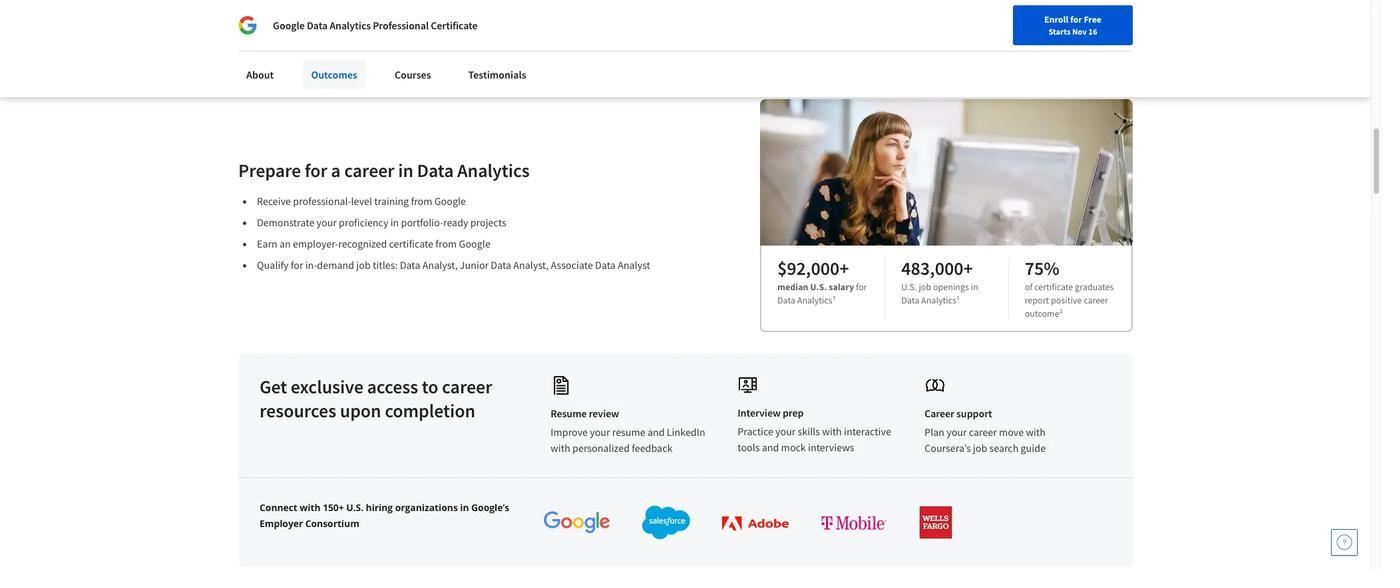 Task type: describe. For each thing, give the bounding box(es) containing it.
level
[[351, 194, 372, 208]]

16
[[1089, 26, 1098, 37]]

u.s. for +
[[811, 281, 827, 293]]

ready
[[443, 216, 468, 229]]

organizations
[[395, 501, 458, 514]]

google partner logo image
[[544, 511, 610, 534]]

recognized
[[338, 237, 387, 250]]

150+
[[323, 501, 344, 514]]

business
[[404, 20, 445, 33]]

english button
[[1092, 0, 1173, 43]]

for data analytics
[[778, 281, 867, 306]]

for inside for data analytics
[[856, 281, 867, 293]]

search
[[990, 441, 1019, 455]]

job inside career support plan your career move with coursera's job search guide
[[973, 441, 988, 455]]

receive
[[257, 194, 291, 208]]

report
[[1025, 294, 1050, 306]]

demonstrate
[[257, 216, 315, 229]]

consortium
[[305, 517, 359, 530]]

data left analyst
[[595, 258, 616, 272]]

learn more about coursera for business
[[260, 20, 445, 33]]

0 vertical spatial certificate
[[389, 237, 434, 250]]

0 vertical spatial google
[[273, 19, 305, 32]]

75%
[[1025, 256, 1060, 280]]

get
[[260, 375, 287, 399]]

with inside connect with 150+ u.s. hiring organizations in google's employer consortium
[[300, 501, 321, 514]]

to
[[422, 375, 438, 399]]

data right titles:
[[400, 258, 420, 272]]

qualify for in-demand job titles: data analyst, junior data analyst, associate data analyst
[[257, 258, 650, 272]]

prepare for a career in data analytics
[[238, 158, 530, 182]]

demonstrate your proficiency in portfolio-ready projects
[[257, 216, 506, 229]]

enroll
[[1045, 13, 1069, 25]]

exclusive
[[291, 375, 364, 399]]

google data analytics professional certificate
[[273, 19, 478, 32]]

coursera
[[345, 20, 386, 33]]

coursera's
[[925, 441, 971, 455]]

graduates
[[1075, 281, 1114, 293]]

associate
[[551, 258, 593, 272]]

review
[[589, 407, 619, 420]]

practice
[[738, 425, 774, 438]]

nov
[[1073, 26, 1087, 37]]

$92,000 + median u.s. salary
[[778, 256, 854, 293]]

data up the portfolio-
[[417, 158, 454, 182]]

career up the level
[[344, 158, 395, 182]]

about
[[246, 68, 274, 81]]

testimonials link
[[460, 60, 535, 89]]

resume
[[612, 425, 646, 439]]

data inside for data analytics
[[778, 294, 796, 306]]

get exclusive access to career resources upon completion
[[260, 375, 492, 423]]

data right junior
[[491, 258, 511, 272]]

of
[[1025, 281, 1033, 293]]

0 horizontal spatial from
[[411, 194, 432, 208]]

2 vertical spatial google
[[459, 237, 491, 250]]

courses
[[395, 68, 431, 81]]

¹ for 483,000
[[957, 294, 960, 306]]

data right learn
[[307, 19, 328, 32]]

help center image
[[1337, 535, 1353, 551]]

with inside interview prep practice your skills with interactive tools and mock interviews
[[822, 425, 842, 438]]

guide
[[1021, 441, 1046, 455]]

your for career support plan your career move with coursera's job search guide
[[947, 425, 967, 439]]

an
[[280, 237, 291, 250]]

support
[[957, 407, 993, 420]]

your for interview prep practice your skills with interactive tools and mock interviews
[[776, 425, 796, 438]]

about link
[[238, 60, 282, 89]]

for for starts
[[1071, 13, 1082, 25]]

your down professional-
[[317, 216, 337, 229]]

analyst
[[618, 258, 650, 272]]

testimonials
[[468, 68, 527, 81]]

hiring
[[366, 501, 393, 514]]

analytics inside for data analytics
[[798, 294, 833, 306]]

interactive
[[844, 425, 891, 438]]

google image
[[238, 16, 257, 35]]

about
[[315, 20, 343, 33]]

improve
[[551, 425, 588, 439]]

connect with 150+ u.s. hiring organizations in google's employer consortium
[[260, 501, 510, 530]]

feedback
[[632, 441, 673, 455]]

english
[[1116, 15, 1149, 28]]

employer-
[[293, 237, 338, 250]]

prepare
[[238, 158, 301, 182]]

in up the training
[[398, 158, 413, 182]]

plan
[[925, 425, 945, 439]]

linkedin
[[667, 425, 706, 439]]

portfolio-
[[401, 216, 443, 229]]

move
[[999, 425, 1024, 439]]

¹ for $92,000
[[833, 294, 836, 306]]

outcome
[[1025, 308, 1060, 320]]

training
[[374, 194, 409, 208]]

career support plan your career move with coursera's job search guide
[[925, 407, 1046, 455]]



Task type: locate. For each thing, give the bounding box(es) containing it.
certificate inside 75% of certificate graduates report positive career outcome
[[1035, 281, 1074, 293]]

interviews
[[808, 441, 855, 454]]

with up interviews
[[822, 425, 842, 438]]

$92,000
[[778, 256, 840, 280]]

enroll for free starts nov 16
[[1045, 13, 1102, 37]]

0 horizontal spatial +
[[840, 256, 849, 280]]

career down graduates
[[1084, 294, 1109, 306]]

access
[[367, 375, 418, 399]]

your inside resume review improve your resume and linkedin with personalized feedback
[[590, 425, 610, 439]]

u.s. for with
[[346, 501, 364, 514]]

career right to
[[442, 375, 492, 399]]

483,000
[[902, 256, 964, 280]]

for inside enroll for free starts nov 16
[[1071, 13, 1082, 25]]

job down 483,000 on the top
[[919, 281, 932, 293]]

1 horizontal spatial u.s.
[[811, 281, 827, 293]]

career inside find your new career link
[[1060, 15, 1086, 27]]

1 horizontal spatial and
[[762, 441, 779, 454]]

and right tools
[[762, 441, 779, 454]]

with
[[822, 425, 842, 438], [1026, 425, 1046, 439], [551, 441, 571, 455], [300, 501, 321, 514]]

adobe partner logo image
[[722, 517, 789, 531]]

¹ down openings
[[957, 294, 960, 306]]

¹ down 'salary'
[[833, 294, 836, 306]]

career inside 75% of certificate graduates report positive career outcome
[[1084, 294, 1109, 306]]

u.s. inside $92,000 + median u.s. salary
[[811, 281, 827, 293]]

find your new career link
[[995, 13, 1092, 30]]

salesforce partner logo image
[[642, 506, 690, 539]]

with left 150+
[[300, 501, 321, 514]]

more
[[289, 20, 313, 33]]

your inside interview prep practice your skills with interactive tools and mock interviews
[[776, 425, 796, 438]]

positive
[[1051, 294, 1082, 306]]

your for resume review improve your resume and linkedin with personalized feedback
[[590, 425, 610, 439]]

2 vertical spatial job
[[973, 441, 988, 455]]

0 vertical spatial job
[[356, 258, 371, 272]]

+ up openings
[[964, 256, 973, 280]]

earn an employer-recognized certificate from google
[[257, 237, 491, 250]]

with down improve
[[551, 441, 571, 455]]

483,000 + u.s. job openings in data analytics
[[902, 256, 979, 306]]

a
[[331, 158, 341, 182]]

1 horizontal spatial certificate
[[1035, 281, 1074, 293]]

+ up 'salary'
[[840, 256, 849, 280]]

completion
[[385, 399, 476, 423]]

in left google's
[[460, 501, 469, 514]]

u.s. inside 483,000 + u.s. job openings in data analytics
[[902, 281, 917, 293]]

²
[[1060, 308, 1063, 320]]

0 vertical spatial from
[[411, 194, 432, 208]]

career inside career support plan your career move with coursera's job search guide
[[969, 425, 997, 439]]

your inside career support plan your career move with coursera's job search guide
[[947, 425, 967, 439]]

for left a
[[305, 158, 327, 182]]

1 horizontal spatial +
[[964, 256, 973, 280]]

+ for 483,000
[[964, 256, 973, 280]]

+ for $92,000
[[840, 256, 849, 280]]

for up nov
[[1071, 13, 1082, 25]]

job inside 483,000 + u.s. job openings in data analytics
[[919, 281, 932, 293]]

u.s. inside connect with 150+ u.s. hiring organizations in google's employer consortium
[[346, 501, 364, 514]]

skills
[[798, 425, 820, 438]]

new
[[1041, 15, 1058, 27]]

1 ¹ from the left
[[833, 294, 836, 306]]

1 vertical spatial google
[[435, 194, 466, 208]]

and inside interview prep practice your skills with interactive tools and mock interviews
[[762, 441, 779, 454]]

your right find
[[1021, 15, 1039, 27]]

job left search
[[973, 441, 988, 455]]

with inside career support plan your career move with coursera's job search guide
[[1026, 425, 1046, 439]]

google
[[273, 19, 305, 32], [435, 194, 466, 208], [459, 237, 491, 250]]

for for career
[[305, 158, 327, 182]]

in down the training
[[391, 216, 399, 229]]

1 horizontal spatial analyst,
[[514, 258, 549, 272]]

find your new career
[[1002, 15, 1086, 27]]

for left business
[[388, 20, 402, 33]]

courses link
[[387, 60, 439, 89]]

resume
[[551, 407, 587, 420]]

analytics inside 483,000 + u.s. job openings in data analytics
[[922, 294, 957, 306]]

None search field
[[190, 8, 509, 35]]

¹
[[833, 294, 836, 306], [957, 294, 960, 306]]

career inside get exclusive access to career resources upon completion
[[442, 375, 492, 399]]

0 horizontal spatial ¹
[[833, 294, 836, 306]]

1 vertical spatial job
[[919, 281, 932, 293]]

from up the portfolio-
[[411, 194, 432, 208]]

certificate
[[389, 237, 434, 250], [1035, 281, 1074, 293]]

for right 'salary'
[[856, 281, 867, 293]]

analyst,
[[423, 258, 458, 272], [514, 258, 549, 272]]

certificate down the portfolio-
[[389, 237, 434, 250]]

your up coursera's
[[947, 425, 967, 439]]

employer
[[260, 517, 303, 530]]

resources
[[260, 399, 336, 423]]

for
[[1071, 13, 1082, 25], [388, 20, 402, 33], [305, 158, 327, 182], [291, 258, 303, 272], [856, 281, 867, 293]]

titles:
[[373, 258, 398, 272]]

1 vertical spatial career
[[925, 407, 955, 420]]

1 analyst, from the left
[[423, 258, 458, 272]]

for for demand
[[291, 258, 303, 272]]

2 analyst, from the left
[[514, 258, 549, 272]]

analyst, left associate
[[514, 258, 549, 272]]

1 + from the left
[[840, 256, 849, 280]]

0 vertical spatial career
[[1060, 15, 1086, 27]]

data down median
[[778, 294, 796, 306]]

median
[[778, 281, 809, 293]]

0 horizontal spatial and
[[648, 425, 665, 439]]

2 horizontal spatial job
[[973, 441, 988, 455]]

resume review improve your resume and linkedin with personalized feedback
[[551, 407, 706, 455]]

interview
[[738, 406, 781, 419]]

0 horizontal spatial analyst,
[[423, 258, 458, 272]]

2 horizontal spatial u.s.
[[902, 281, 917, 293]]

google left 'about'
[[273, 19, 305, 32]]

career inside career support plan your career move with coursera's job search guide
[[925, 407, 955, 420]]

salary
[[829, 281, 854, 293]]

professional
[[373, 19, 429, 32]]

your up the mock
[[776, 425, 796, 438]]

google up ready
[[435, 194, 466, 208]]

learn
[[260, 20, 287, 33]]

starts
[[1049, 26, 1071, 37]]

2 + from the left
[[964, 256, 973, 280]]

0 horizontal spatial u.s.
[[346, 501, 364, 514]]

certificate up positive
[[1035, 281, 1074, 293]]

demand
[[317, 258, 354, 272]]

receive professional-level training from google
[[257, 194, 466, 208]]

interview prep practice your skills with interactive tools and mock interviews
[[738, 406, 891, 454]]

career
[[344, 158, 395, 182], [1084, 294, 1109, 306], [442, 375, 492, 399], [969, 425, 997, 439]]

data inside 483,000 + u.s. job openings in data analytics
[[902, 294, 920, 306]]

analyst, left junior
[[423, 258, 458, 272]]

1 horizontal spatial career
[[1060, 15, 1086, 27]]

1 horizontal spatial ¹
[[957, 294, 960, 306]]

professional-
[[293, 194, 351, 208]]

0 horizontal spatial certificate
[[389, 237, 434, 250]]

+
[[840, 256, 849, 280], [964, 256, 973, 280]]

with up the guide
[[1026, 425, 1046, 439]]

outcomes link
[[303, 60, 365, 89]]

career
[[1060, 15, 1086, 27], [925, 407, 955, 420]]

google's
[[471, 501, 510, 514]]

proficiency
[[339, 216, 389, 229]]

2 ¹ from the left
[[957, 294, 960, 306]]

1 horizontal spatial from
[[436, 237, 457, 250]]

projects
[[471, 216, 506, 229]]

learn more about coursera for business link
[[260, 20, 445, 33]]

free
[[1084, 13, 1102, 25]]

in inside connect with 150+ u.s. hiring organizations in google's employer consortium
[[460, 501, 469, 514]]

and up feedback
[[648, 425, 665, 439]]

mock
[[781, 441, 806, 454]]

job down recognized
[[356, 258, 371, 272]]

u.s. down "$92,000"
[[811, 281, 827, 293]]

your
[[1021, 15, 1039, 27], [317, 216, 337, 229], [776, 425, 796, 438], [590, 425, 610, 439], [947, 425, 967, 439]]

1 horizontal spatial job
[[919, 281, 932, 293]]

from up qualify for in-demand job titles: data analyst, junior data analyst, associate data analyst
[[436, 237, 457, 250]]

your up "personalized"
[[590, 425, 610, 439]]

in inside 483,000 + u.s. job openings in data analytics
[[971, 281, 979, 293]]

1 vertical spatial from
[[436, 237, 457, 250]]

0 horizontal spatial job
[[356, 258, 371, 272]]

outcomes
[[311, 68, 357, 81]]

prep
[[783, 406, 804, 419]]

+ inside 483,000 + u.s. job openings in data analytics
[[964, 256, 973, 280]]

for left in-
[[291, 258, 303, 272]]

openings
[[933, 281, 969, 293]]

0 horizontal spatial career
[[925, 407, 955, 420]]

u.s.
[[811, 281, 827, 293], [902, 281, 917, 293], [346, 501, 364, 514]]

career down support
[[969, 425, 997, 439]]

75% of certificate graduates report positive career outcome
[[1025, 256, 1114, 320]]

and
[[648, 425, 665, 439], [762, 441, 779, 454]]

data down 483,000 on the top
[[902, 294, 920, 306]]

1 vertical spatial and
[[762, 441, 779, 454]]

u.s. down 483,000 on the top
[[902, 281, 917, 293]]

+ inside $92,000 + median u.s. salary
[[840, 256, 849, 280]]

1 vertical spatial certificate
[[1035, 281, 1074, 293]]

certificate
[[431, 19, 478, 32]]

earn
[[257, 237, 278, 250]]

in-
[[305, 258, 317, 272]]

upon
[[340, 399, 381, 423]]

with inside resume review improve your resume and linkedin with personalized feedback
[[551, 441, 571, 455]]

u.s. right 150+
[[346, 501, 364, 514]]

personalized
[[573, 441, 630, 455]]

qualify
[[257, 258, 289, 272]]

junior
[[460, 258, 489, 272]]

find
[[1002, 15, 1019, 27]]

coursera enterprise logos image
[[836, 0, 1103, 25]]

and inside resume review improve your resume and linkedin with personalized feedback
[[648, 425, 665, 439]]

0 vertical spatial and
[[648, 425, 665, 439]]

in right openings
[[971, 281, 979, 293]]

google up junior
[[459, 237, 491, 250]]

connect
[[260, 501, 298, 514]]



Task type: vqa. For each thing, say whether or not it's contained in the screenshot.
the bottommost help
no



